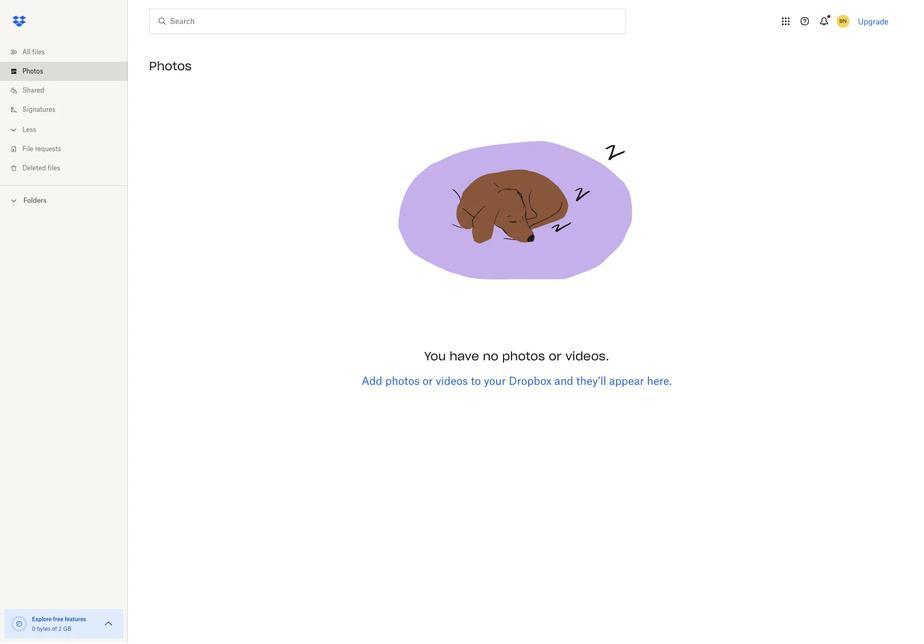 Task type: describe. For each thing, give the bounding box(es) containing it.
explore free features 0 bytes of 2 gb
[[32, 616, 86, 632]]

add
[[362, 374, 382, 388]]

shared link
[[9, 81, 128, 100]]

no
[[483, 349, 499, 364]]

file
[[22, 145, 33, 153]]

here.
[[647, 374, 672, 388]]

photos list item
[[0, 62, 128, 81]]

appear
[[609, 374, 644, 388]]

file requests link
[[9, 140, 128, 159]]

requests
[[35, 145, 61, 153]]

Search text field
[[170, 15, 604, 27]]

quota usage element
[[11, 616, 28, 633]]

deleted files
[[22, 164, 60, 172]]

upgrade
[[858, 17, 889, 26]]

less image
[[9, 125, 19, 135]]

1 horizontal spatial photos
[[149, 59, 192, 73]]

signatures link
[[9, 100, 128, 119]]

photos inside list item
[[22, 67, 43, 75]]

signatures
[[22, 105, 55, 113]]

add photos or videos to your dropbox and they'll appear here.
[[362, 374, 672, 388]]

features
[[65, 616, 86, 622]]

videos
[[436, 374, 468, 388]]

gb
[[63, 626, 71, 632]]

folders
[[23, 196, 47, 204]]

you
[[424, 349, 446, 364]]

0
[[32, 626, 36, 632]]

1 horizontal spatial photos
[[502, 349, 545, 364]]

all files
[[22, 48, 45, 56]]

shared
[[22, 86, 44, 94]]



Task type: locate. For each thing, give the bounding box(es) containing it.
files right deleted
[[48, 164, 60, 172]]

list containing all files
[[0, 36, 128, 185]]

add photos or videos to your dropbox and they'll appear here. link
[[362, 374, 672, 388]]

have
[[450, 349, 479, 364]]

0 vertical spatial photos
[[502, 349, 545, 364]]

and
[[555, 374, 573, 388]]

photos link
[[9, 62, 128, 81]]

photos right add
[[385, 374, 420, 388]]

to
[[471, 374, 481, 388]]

files
[[32, 48, 45, 56], [48, 164, 60, 172]]

videos.
[[565, 349, 609, 364]]

you have no photos or videos.
[[424, 349, 609, 364]]

1 horizontal spatial or
[[549, 349, 562, 364]]

files right all
[[32, 48, 45, 56]]

all
[[22, 48, 31, 56]]

or left videos on the bottom of page
[[423, 374, 433, 388]]

photos
[[502, 349, 545, 364], [385, 374, 420, 388]]

all files link
[[9, 43, 128, 62]]

free
[[53, 616, 63, 622]]

your
[[484, 374, 506, 388]]

dropbox
[[509, 374, 552, 388]]

file requests
[[22, 145, 61, 153]]

upgrade link
[[858, 17, 889, 26]]

1 vertical spatial files
[[48, 164, 60, 172]]

bn button
[[835, 13, 852, 30]]

deleted
[[22, 164, 46, 172]]

or
[[549, 349, 562, 364], [423, 374, 433, 388]]

explore
[[32, 616, 52, 622]]

or up and
[[549, 349, 562, 364]]

0 horizontal spatial or
[[423, 374, 433, 388]]

sleeping dog on a purple cushion. image
[[384, 81, 650, 347]]

dropbox image
[[9, 11, 30, 32]]

photos up dropbox
[[502, 349, 545, 364]]

folders button
[[0, 192, 128, 208]]

0 horizontal spatial files
[[32, 48, 45, 56]]

1 horizontal spatial files
[[48, 164, 60, 172]]

bytes
[[37, 626, 51, 632]]

list
[[0, 36, 128, 185]]

0 vertical spatial or
[[549, 349, 562, 364]]

files for deleted files
[[48, 164, 60, 172]]

1 vertical spatial photos
[[385, 374, 420, 388]]

1 vertical spatial or
[[423, 374, 433, 388]]

bn
[[840, 18, 847, 24]]

files for all files
[[32, 48, 45, 56]]

0 horizontal spatial photos
[[22, 67, 43, 75]]

photos
[[149, 59, 192, 73], [22, 67, 43, 75]]

2
[[58, 626, 62, 632]]

less
[[22, 126, 36, 134]]

they'll
[[576, 374, 606, 388]]

0 vertical spatial files
[[32, 48, 45, 56]]

deleted files link
[[9, 159, 128, 178]]

of
[[52, 626, 57, 632]]

0 horizontal spatial photos
[[385, 374, 420, 388]]



Task type: vqa. For each thing, say whether or not it's contained in the screenshot.
BN
yes



